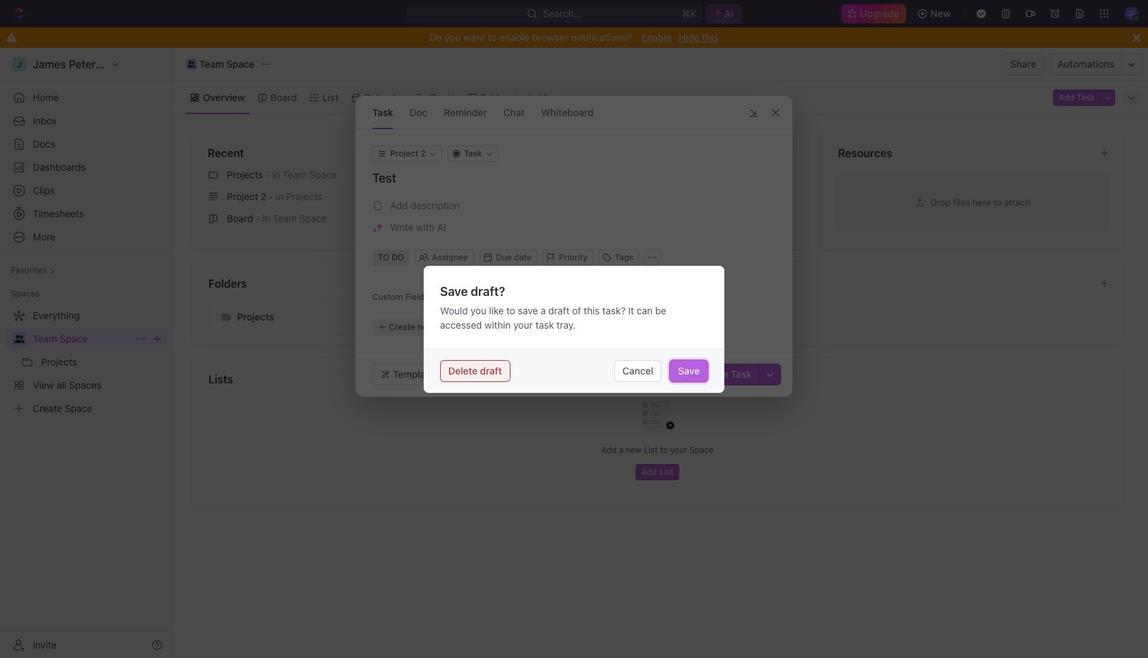 Task type: vqa. For each thing, say whether or not it's contained in the screenshot.
Brand Guidelines's Brand
no



Task type: locate. For each thing, give the bounding box(es) containing it.
dialog
[[355, 96, 793, 397], [424, 266, 724, 393]]

user group image
[[14, 335, 24, 343]]

tree
[[5, 305, 168, 420]]

tree inside sidebar navigation
[[5, 305, 168, 420]]



Task type: describe. For each thing, give the bounding box(es) containing it.
no lists icon. image
[[630, 390, 685, 445]]

sidebar navigation
[[0, 48, 174, 658]]

user group image
[[187, 61, 196, 68]]

Task Name text field
[[372, 170, 778, 187]]



